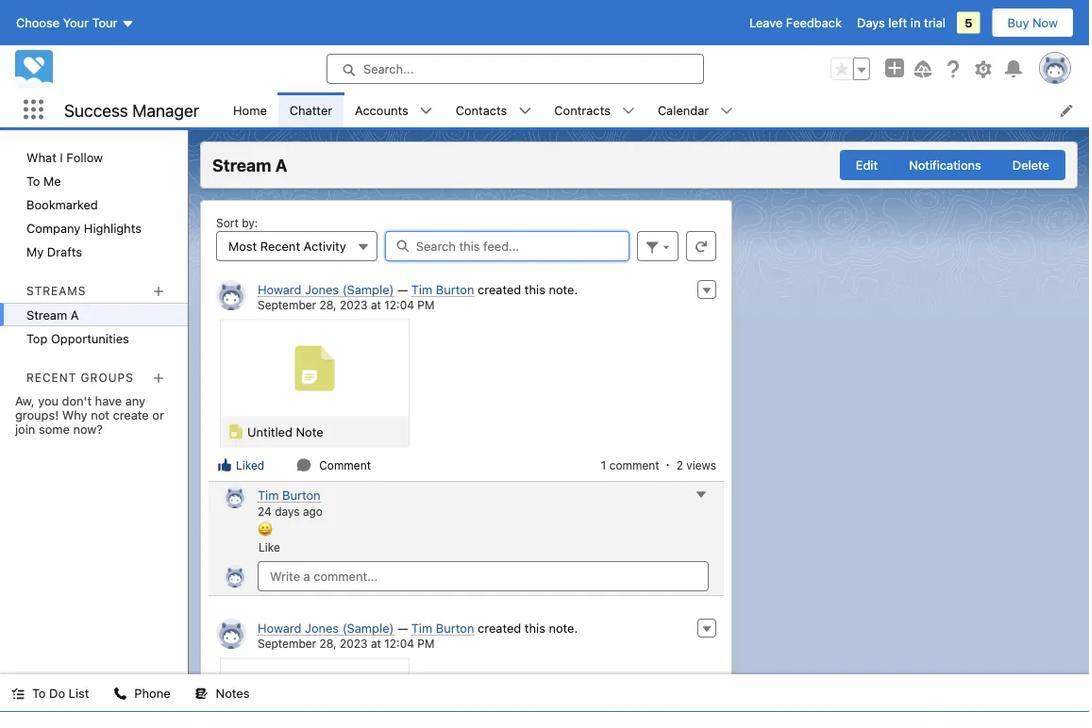 Task type: vqa. For each thing, say whether or not it's contained in the screenshot.
Followers associated with Share with Followers
no



Task type: locate. For each thing, give the bounding box(es) containing it.
some
[[39, 422, 70, 436]]

1 created from the top
[[478, 282, 521, 296]]

2 howard from the top
[[258, 621, 302, 635]]

created down search this feed... search field
[[478, 282, 521, 296]]

1 september 28, 2023 at 12:04 pm link from the top
[[258, 299, 435, 312]]

list containing home
[[222, 93, 1089, 127]]

days left in trial
[[857, 16, 946, 30]]

2 28, from the top
[[320, 638, 337, 651]]

1 vertical spatial howard
[[258, 621, 302, 635]]

text default image
[[420, 104, 433, 118], [720, 104, 734, 118], [11, 688, 25, 701], [114, 688, 127, 701], [195, 688, 208, 701]]

1 vertical spatial a
[[71, 308, 79, 322]]

recent right most
[[260, 239, 300, 253]]

text default image right calendar
[[720, 104, 734, 118]]

text default image down note
[[297, 458, 312, 473]]

howard
[[258, 282, 302, 296], [258, 621, 302, 635]]

1 horizontal spatial stream
[[212, 155, 271, 175]]

a up opportunities
[[71, 308, 79, 322]]

in
[[911, 16, 921, 30]]

1 vertical spatial group
[[840, 150, 1066, 180]]

this for the bottommost tim burton link
[[525, 621, 546, 635]]

1 vertical spatial 12:04
[[384, 638, 414, 651]]

1 this from the top
[[525, 282, 546, 296]]

1 vertical spatial tim
[[258, 488, 279, 502]]

stream
[[212, 155, 271, 175], [26, 308, 67, 322]]

1 vertical spatial tim burton link
[[258, 488, 321, 503]]

tim burton, september 28, 2023 at 12:04 pm element
[[209, 273, 724, 481], [209, 612, 724, 713]]

text default image left liked
[[217, 458, 232, 473]]

1 vertical spatial 2023
[[340, 638, 368, 651]]

like button
[[258, 541, 281, 554]]

howard jones (sample) — tim burton created this note. september 28, 2023 at 12:04 pm
[[258, 282, 578, 312], [258, 621, 578, 651]]

2 jones from the top
[[305, 621, 339, 635]]

a down chatter link
[[275, 155, 287, 175]]

september 28, 2023 at 12:04 pm link for the topmost tim burton link "howard jones (sample)" 'link'
[[258, 299, 435, 312]]

1 vertical spatial pm
[[418, 638, 435, 651]]

accounts list item
[[344, 93, 444, 127]]

2 note. from the top
[[549, 621, 578, 635]]

0 horizontal spatial stream
[[26, 308, 67, 322]]

1 howard jones (sample) link from the top
[[258, 282, 394, 297]]

burton
[[436, 282, 474, 296], [282, 488, 321, 502], [436, 621, 474, 635]]

tim burton link
[[411, 282, 474, 297], [258, 488, 321, 503], [411, 621, 474, 636]]

notes button
[[184, 675, 261, 713]]

howard down like button
[[258, 621, 302, 635]]

text default image left phone
[[114, 688, 127, 701]]

(sample)
[[342, 282, 394, 296], [342, 621, 394, 635]]

note.
[[549, 282, 578, 296], [549, 621, 578, 635]]

0 vertical spatial note.
[[549, 282, 578, 296]]

chatter
[[290, 103, 332, 117]]

12:04
[[384, 299, 414, 312], [384, 638, 414, 651]]

0 vertical spatial recent
[[260, 239, 300, 253]]

do
[[49, 687, 65, 701]]

september for september 28, 2023 at 12:04 pm link related to the topmost tim burton link "howard jones (sample)" 'link'
[[258, 299, 316, 312]]

1 horizontal spatial a
[[275, 155, 287, 175]]

0 vertical spatial tim burton, september 28, 2023 at 12:04 pm element
[[209, 273, 724, 481]]

accounts link
[[344, 93, 420, 127]]

2 vertical spatial tim
[[411, 621, 433, 635]]

me
[[43, 174, 61, 188]]

september 28, 2023 at 12:04 pm link
[[258, 299, 435, 312], [258, 638, 435, 651]]

most
[[228, 239, 257, 253]]

12:04 for the topmost tim burton link "howard jones (sample)" 'link'
[[384, 299, 414, 312]]

this for the topmost tim burton link
[[525, 282, 546, 296]]

0 vertical spatial stream
[[212, 155, 271, 175]]

text default image inside the calendar list item
[[720, 104, 734, 118]]

jones for the topmost tim burton link
[[305, 282, 339, 296]]

burton down search this feed... search field
[[436, 282, 474, 296]]

burton up ago
[[282, 488, 321, 502]]

text default image inside the liked button
[[217, 458, 232, 473]]

now?
[[73, 422, 103, 436]]

0 vertical spatial september
[[258, 299, 316, 312]]

most recent activity
[[228, 239, 346, 253]]

text default image
[[519, 104, 532, 118], [622, 104, 635, 118], [217, 458, 232, 473], [297, 458, 312, 473]]

a for stream a
[[275, 155, 287, 175]]

to me link
[[0, 169, 188, 193]]

1 vertical spatial september
[[258, 638, 316, 651]]

recent up you
[[26, 371, 77, 384]]

ago
[[303, 506, 323, 519]]

search... button
[[327, 54, 704, 84]]

1 vertical spatial created
[[478, 621, 521, 635]]

0 vertical spatial pm
[[418, 299, 435, 312]]

0 vertical spatial 2023
[[340, 299, 368, 312]]

1 vertical spatial this
[[525, 621, 546, 635]]

0 vertical spatial a
[[275, 155, 287, 175]]

to
[[26, 174, 40, 188], [32, 687, 46, 701]]

burton down write a comment... text field
[[436, 621, 474, 635]]

contracts
[[555, 103, 611, 117]]

0 vertical spatial 12:04
[[384, 299, 414, 312]]

untitled
[[247, 425, 293, 439]]

1 vertical spatial 28,
[[320, 638, 337, 651]]

1 28, from the top
[[320, 299, 337, 312]]

text default image left notes
[[195, 688, 208, 701]]

stream for stream a top opportunities
[[26, 308, 67, 322]]

to left me
[[26, 174, 40, 188]]

1 september from the top
[[258, 299, 316, 312]]

1 at from the top
[[371, 299, 381, 312]]

1 howard jones (sample) — tim burton created this note. september 28, 2023 at 12:04 pm from the top
[[258, 282, 578, 312]]

1 jones from the top
[[305, 282, 339, 296]]

2 at from the top
[[371, 638, 381, 651]]

stream inside stream a top opportunities
[[26, 308, 67, 322]]

1 vertical spatial stream
[[26, 308, 67, 322]]

2 howard jones (sample) link from the top
[[258, 621, 394, 636]]

delete button
[[997, 150, 1066, 180]]

5
[[965, 16, 973, 30]]

choose your tour
[[16, 16, 118, 30]]

0 vertical spatial —
[[397, 282, 408, 296]]

1 pm from the top
[[418, 299, 435, 312]]

this
[[525, 282, 546, 296], [525, 621, 546, 635]]

1 vertical spatial jones
[[305, 621, 339, 635]]

september down most recent activity
[[258, 299, 316, 312]]

text default image inside notes button
[[195, 688, 208, 701]]

text default image inside 'to do list' button
[[11, 688, 25, 701]]

Write a comment... text field
[[258, 562, 709, 592]]

1 vertical spatial tim burton image
[[224, 486, 246, 509]]

tim for "howard jones (sample)" 'link' for the bottommost tim burton link
[[411, 621, 433, 635]]

top opportunities link
[[0, 327, 188, 350]]

0 vertical spatial burton
[[436, 282, 474, 296]]

text default image inside phone button
[[114, 688, 127, 701]]

2 12:04 from the top
[[384, 638, 414, 651]]

tim burton image
[[216, 280, 246, 311], [224, 486, 246, 509], [216, 619, 246, 649]]

choose
[[16, 16, 60, 30]]

0 vertical spatial september 28, 2023 at 12:04 pm link
[[258, 299, 435, 312]]

tim for the topmost tim burton link "howard jones (sample)" 'link'
[[411, 282, 433, 296]]

text default image right contracts
[[622, 104, 635, 118]]

this down write a comment... text field
[[525, 621, 546, 635]]

1 vertical spatial —
[[397, 621, 408, 635]]

group containing edit
[[840, 150, 1066, 180]]

your
[[63, 16, 89, 30]]

0 vertical spatial 28,
[[320, 299, 337, 312]]

2 this from the top
[[525, 621, 546, 635]]

edit
[[856, 158, 878, 172]]

liked
[[236, 459, 265, 472]]

list
[[222, 93, 1089, 127]]

0 vertical spatial created
[[478, 282, 521, 296]]

0 vertical spatial tim burton image
[[216, 280, 246, 311]]

comment
[[319, 459, 371, 472]]

this down search this feed... search field
[[525, 282, 546, 296]]

text default image right accounts
[[420, 104, 433, 118]]

1 12:04 from the top
[[384, 299, 414, 312]]

manager
[[132, 100, 199, 120]]

burton for "howard jones (sample)" 'link' for the bottommost tim burton link
[[436, 621, 474, 635]]

a inside stream a top opportunities
[[71, 308, 79, 322]]

tim burton image
[[224, 565, 246, 588]]

what i follow link
[[0, 145, 188, 169]]

2 tim burton, september 28, 2023 at 12:04 pm element from the top
[[209, 612, 724, 713]]

0 horizontal spatial a
[[71, 308, 79, 322]]

tim burton image down the liked button
[[224, 486, 246, 509]]

1 2023 from the top
[[340, 299, 368, 312]]

2 howard jones (sample) — tim burton created this note. september 28, 2023 at 12:04 pm from the top
[[258, 621, 578, 651]]

1 vertical spatial howard jones (sample) link
[[258, 621, 394, 636]]

choose your tour button
[[15, 8, 135, 38]]

2 vertical spatial burton
[[436, 621, 474, 635]]

at for the topmost tim burton link "howard jones (sample)" 'link'
[[371, 299, 381, 312]]

stream down home link
[[212, 155, 271, 175]]

2023 for "howard jones (sample)" 'link' for the bottommost tim burton link
[[340, 638, 368, 651]]

0 vertical spatial at
[[371, 299, 381, 312]]

jones for the bottommost tim burton link
[[305, 621, 339, 635]]

1 howard from the top
[[258, 282, 302, 296]]

to left do on the bottom left of page
[[32, 687, 46, 701]]

text default image left do on the bottom left of page
[[11, 688, 25, 701]]

text default image inside comment button
[[297, 458, 312, 473]]

tim burton link down search this feed... search field
[[411, 282, 474, 297]]

howard down most recent activity
[[258, 282, 302, 296]]

howard jones (sample) — tim burton created this note. september 28, 2023 at 12:04 pm for the bottommost tim burton link
[[258, 621, 578, 651]]

1 vertical spatial at
[[371, 638, 381, 651]]

2 views
[[677, 459, 717, 472]]

a
[[275, 155, 287, 175], [71, 308, 79, 322]]

0 vertical spatial tim
[[411, 282, 433, 296]]

2023 for the topmost tim burton link "howard jones (sample)" 'link'
[[340, 299, 368, 312]]

text default image down search... button
[[519, 104, 532, 118]]

stream a link
[[0, 303, 188, 327]]

text default image inside contacts list item
[[519, 104, 532, 118]]

0 vertical spatial howard
[[258, 282, 302, 296]]

what i follow to me bookmarked company highlights my drafts
[[26, 150, 142, 259]]

2 september 28, 2023 at 12:04 pm link from the top
[[258, 638, 435, 651]]

text default image for notes
[[195, 688, 208, 701]]

0 vertical spatial howard jones (sample) — tim burton created this note. september 28, 2023 at 12:04 pm
[[258, 282, 578, 312]]

pm for the topmost tim burton link
[[418, 299, 435, 312]]

0 vertical spatial jones
[[305, 282, 339, 296]]

recent groups link
[[26, 371, 134, 384]]

0 vertical spatial (sample)
[[342, 282, 394, 296]]

1 vertical spatial note.
[[549, 621, 578, 635]]

2 september from the top
[[258, 638, 316, 651]]

trial
[[924, 16, 946, 30]]

0 vertical spatial this
[[525, 282, 546, 296]]

tim
[[411, 282, 433, 296], [258, 488, 279, 502], [411, 621, 433, 635]]

0 vertical spatial tim burton link
[[411, 282, 474, 297]]

1 vertical spatial september 28, 2023 at 12:04 pm link
[[258, 638, 435, 651]]

tim burton image down most
[[216, 280, 246, 311]]

stream a top opportunities
[[26, 308, 129, 346]]

create
[[113, 408, 149, 422]]

2 2023 from the top
[[340, 638, 368, 651]]

2 vertical spatial tim burton link
[[411, 621, 474, 636]]

1 vertical spatial to
[[32, 687, 46, 701]]

stream up top
[[26, 308, 67, 322]]

streams link
[[26, 284, 86, 297]]

1 note. from the top
[[549, 282, 578, 296]]

days
[[857, 16, 885, 30]]

created
[[478, 282, 521, 296], [478, 621, 521, 635]]

0 vertical spatial group
[[831, 58, 870, 80]]

😀
[[258, 523, 270, 537]]

2 vertical spatial tim burton image
[[216, 619, 246, 649]]

tim burton link up days
[[258, 488, 321, 503]]

0 horizontal spatial recent
[[26, 371, 77, 384]]

1 vertical spatial howard jones (sample) — tim burton created this note. september 28, 2023 at 12:04 pm
[[258, 621, 578, 651]]

0 vertical spatial howard jones (sample) link
[[258, 282, 394, 297]]

28, for the topmost tim burton link "howard jones (sample)" 'link'
[[320, 299, 337, 312]]

group
[[831, 58, 870, 80], [840, 150, 1066, 180]]

why
[[62, 408, 87, 422]]

notifications button
[[893, 150, 998, 180]]

to do list button
[[0, 675, 100, 713]]

howard jones (sample) link
[[258, 282, 394, 297], [258, 621, 394, 636]]

sort by:
[[216, 216, 258, 229]]

1 horizontal spatial recent
[[260, 239, 300, 253]]

2 created from the top
[[478, 621, 521, 635]]

0 vertical spatial to
[[26, 174, 40, 188]]

my drafts link
[[0, 240, 188, 263]]

tim burton link down write a comment... text field
[[411, 621, 474, 636]]

by:
[[242, 216, 258, 229]]

left
[[889, 16, 907, 30]]

1 vertical spatial (sample)
[[342, 621, 394, 635]]

at
[[371, 299, 381, 312], [371, 638, 381, 651]]

created down write a comment... text field
[[478, 621, 521, 635]]

2 pm from the top
[[418, 638, 435, 651]]

1 vertical spatial tim burton, september 28, 2023 at 12:04 pm element
[[209, 612, 724, 713]]

contracts link
[[543, 93, 622, 127]]

stream for stream a
[[212, 155, 271, 175]]

now
[[1033, 16, 1058, 30]]

tim burton image down tim burton image
[[216, 619, 246, 649]]

pm for the bottommost tim burton link
[[418, 638, 435, 651]]

1 vertical spatial burton
[[282, 488, 321, 502]]

2 (sample) from the top
[[342, 621, 394, 635]]

september up notes button
[[258, 638, 316, 651]]



Task type: describe. For each thing, give the bounding box(es) containing it.
groups
[[81, 371, 134, 384]]

text default image for phone
[[114, 688, 127, 701]]

recent groups
[[26, 371, 134, 384]]

drafts
[[47, 245, 82, 259]]

notifications
[[909, 158, 982, 172]]

1 tim burton, september 28, 2023 at 12:04 pm element from the top
[[209, 273, 724, 481]]

company
[[26, 221, 80, 235]]

days
[[275, 506, 300, 519]]

2 — from the top
[[397, 621, 408, 635]]

sort
[[216, 216, 239, 229]]

what
[[26, 150, 56, 164]]

a for stream a top opportunities
[[71, 308, 79, 322]]

leave
[[750, 16, 783, 30]]

or
[[152, 408, 164, 422]]

untitled note
[[247, 425, 323, 439]]

like
[[259, 541, 280, 554]]

Sort by: button
[[216, 231, 377, 261]]

buy
[[1008, 16, 1029, 30]]

1
[[601, 459, 606, 472]]

😀 like
[[258, 523, 280, 554]]

my
[[26, 245, 44, 259]]

home link
[[222, 93, 278, 127]]

howard jones (sample) link for the bottommost tim burton link
[[258, 621, 394, 636]]

created for the topmost tim burton link
[[478, 282, 521, 296]]

liked button
[[216, 457, 265, 474]]

calendar
[[658, 103, 709, 117]]

tim burton 24 days ago
[[258, 488, 323, 519]]

september for "howard jones (sample)" 'link' for the bottommost tim burton link september 28, 2023 at 12:04 pm link
[[258, 638, 316, 651]]

leave feedback
[[750, 16, 842, 30]]

note. for the topmost tim burton link
[[549, 282, 578, 296]]

have
[[95, 394, 122, 408]]

created for the bottommost tim burton link
[[478, 621, 521, 635]]

opportunities
[[51, 331, 129, 346]]

search...
[[363, 62, 414, 76]]

1 comment
[[601, 459, 660, 472]]

note. for the bottommost tim burton link
[[549, 621, 578, 635]]

views
[[687, 459, 717, 472]]

aw,
[[15, 394, 35, 408]]

list
[[69, 687, 89, 701]]

success manager
[[64, 100, 199, 120]]

comment
[[610, 459, 660, 472]]

company highlights link
[[0, 216, 188, 240]]

text default image inside contracts list item
[[622, 104, 635, 118]]

to do list
[[32, 687, 89, 701]]

1 — from the top
[[397, 282, 408, 296]]

notes
[[216, 687, 250, 701]]

calendar link
[[647, 93, 720, 127]]

any
[[125, 394, 145, 408]]

phone
[[134, 687, 171, 701]]

burton for the topmost tim burton link "howard jones (sample)" 'link'
[[436, 282, 474, 296]]

i
[[60, 150, 63, 164]]

at for "howard jones (sample)" 'link' for the bottommost tim burton link
[[371, 638, 381, 651]]

24
[[258, 506, 272, 519]]

text default image for to do list
[[11, 688, 25, 701]]

don't
[[62, 394, 92, 408]]

28, for "howard jones (sample)" 'link' for the bottommost tim burton link
[[320, 638, 337, 651]]

contacts list item
[[444, 93, 543, 127]]

text default image inside 'accounts' list item
[[420, 104, 433, 118]]

aw, you don't have any groups!
[[15, 394, 145, 422]]

not
[[91, 408, 109, 422]]

tim burton image for 2nd tim burton, september 28, 2023 at 12:04 pm "element" from the bottom of the page
[[216, 280, 246, 311]]

note
[[296, 425, 323, 439]]

buy now
[[1008, 16, 1058, 30]]

howard jones (sample) — tim burton created this note. september 28, 2023 at 12:04 pm for the topmost tim burton link
[[258, 282, 578, 312]]

tim burton image for first tim burton, september 28, 2023 at 12:04 pm "element" from the bottom of the page
[[216, 619, 246, 649]]

leave feedback link
[[750, 16, 842, 30]]

phone button
[[102, 675, 182, 713]]

burton inside tim burton 24 days ago
[[282, 488, 321, 502]]

home
[[233, 103, 267, 117]]

contracts list item
[[543, 93, 647, 127]]

stream a
[[212, 155, 287, 175]]

follow
[[66, 150, 103, 164]]

streams
[[26, 284, 86, 297]]

why not create or join some now?
[[15, 408, 164, 436]]

1 (sample) from the top
[[342, 282, 394, 296]]

bookmarked
[[26, 197, 98, 211]]

success
[[64, 100, 128, 120]]

contacts link
[[444, 93, 519, 127]]

howard for the topmost tim burton link "howard jones (sample)" 'link'
[[258, 282, 302, 296]]

to inside button
[[32, 687, 46, 701]]

Search this feed... search field
[[385, 231, 630, 261]]

september 28, 2023 at 12:04 pm link for "howard jones (sample)" 'link' for the bottommost tim burton link
[[258, 638, 435, 651]]

you
[[38, 394, 59, 408]]

accounts
[[355, 103, 409, 117]]

bookmarked link
[[0, 193, 188, 216]]

1 comment status
[[601, 457, 677, 474]]

activity
[[304, 239, 346, 253]]

calendar list item
[[647, 93, 745, 127]]

1 vertical spatial recent
[[26, 371, 77, 384]]

howard jones (sample) link for the topmost tim burton link
[[258, 282, 394, 297]]

feedback
[[786, 16, 842, 30]]

to inside what i follow to me bookmarked company highlights my drafts
[[26, 174, 40, 188]]

groups!
[[15, 408, 59, 422]]

comment button
[[296, 457, 372, 474]]

12:04 for "howard jones (sample)" 'link' for the bottommost tim burton link
[[384, 638, 414, 651]]

contacts
[[456, 103, 507, 117]]

join
[[15, 422, 35, 436]]

chatter link
[[278, 93, 344, 127]]

howard for "howard jones (sample)" 'link' for the bottommost tim burton link
[[258, 621, 302, 635]]

tim inside tim burton 24 days ago
[[258, 488, 279, 502]]

recent inside sort by: button
[[260, 239, 300, 253]]

buy now button
[[992, 8, 1074, 38]]



